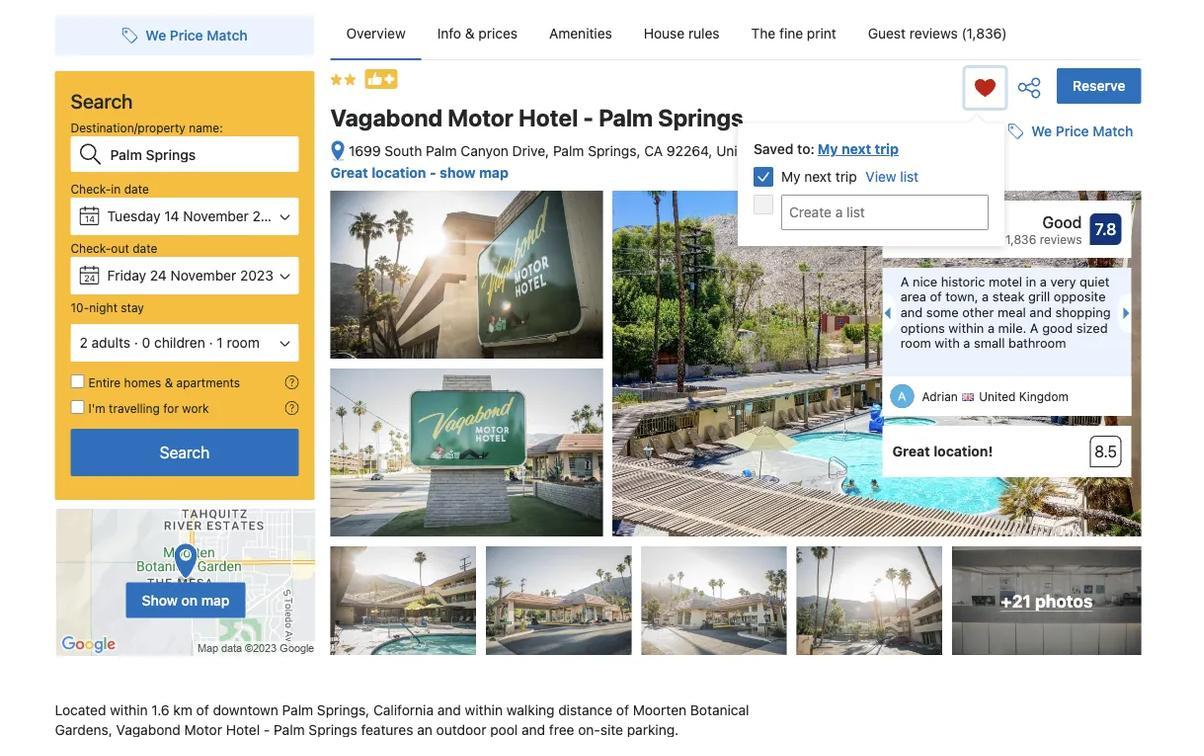 Task type: vqa. For each thing, say whether or not it's contained in the screenshot.
Beverly
no



Task type: describe. For each thing, give the bounding box(es) containing it.
options
[[901, 320, 946, 335]]

match inside search section
[[207, 27, 248, 43]]

in inside search section
[[111, 182, 121, 196]]

location!
[[934, 443, 994, 460]]

prices
[[479, 25, 518, 42]]

1 vertical spatial we
[[1032, 123, 1053, 140]]

shopping
[[1056, 305, 1112, 320]]

guest
[[869, 25, 906, 42]]

a up grill
[[1041, 274, 1048, 289]]

list
[[901, 169, 919, 185]]

great location!
[[893, 443, 994, 460]]

1.6
[[152, 702, 170, 719]]

show on map
[[142, 592, 230, 608]]

overview
[[346, 25, 406, 42]]

botanical
[[691, 702, 750, 719]]

the fine print
[[752, 25, 837, 42]]

location
[[372, 164, 427, 181]]

1699
[[349, 143, 381, 159]]

8.5
[[1095, 442, 1118, 461]]

friday
[[107, 267, 146, 284]]

states
[[763, 143, 803, 159]]

town,
[[946, 289, 979, 304]]

work
[[182, 401, 209, 415]]

1 horizontal spatial within
[[465, 702, 503, 719]]

show
[[440, 164, 476, 181]]

i'm travelling for work
[[88, 401, 209, 415]]

with
[[935, 336, 960, 350]]

date for check-in date
[[124, 182, 149, 196]]

1 horizontal spatial vagabond
[[331, 104, 443, 131]]

2 · from the left
[[209, 335, 213, 351]]

0 horizontal spatial trip
[[836, 169, 858, 185]]

a nice historic motel in a very quiet area of town, a steak grill opposite and some other meal and shopping options within a mile. a good sized room with a small bathroom
[[901, 274, 1112, 350]]

children
[[154, 335, 205, 351]]

house rules
[[644, 25, 720, 42]]

palm right drive,
[[553, 143, 585, 159]]

adrian
[[923, 390, 958, 404]]

and down walking
[[522, 722, 546, 737]]

on
[[181, 592, 198, 608]]

adults
[[92, 335, 130, 351]]

0 horizontal spatial 24
[[84, 273, 96, 283]]

walking
[[507, 702, 555, 719]]

print
[[807, 25, 837, 42]]

apartments
[[177, 376, 240, 389]]

reserve
[[1074, 78, 1126, 94]]

1 horizontal spatial hotel
[[519, 104, 578, 131]]

area
[[901, 289, 927, 304]]

10-night stay
[[71, 300, 144, 314]]

2 horizontal spatial -
[[583, 104, 594, 131]]

2 adults · 0 children · 1 room
[[80, 335, 260, 351]]

drive,
[[513, 143, 550, 159]]

amenities
[[550, 25, 613, 42]]

outdoor
[[436, 722, 487, 737]]

if you select this option, we'll show you popular business travel features like breakfast, wifi and free parking. image
[[285, 401, 299, 415]]

travelling
[[109, 401, 160, 415]]

price for we price match dropdown button to the bottom
[[1056, 123, 1090, 140]]

sized
[[1077, 320, 1109, 335]]

1 horizontal spatial motor
[[448, 104, 514, 131]]

meal
[[998, 305, 1027, 320]]

scored 7.8 element
[[1091, 214, 1122, 245]]

check-in date
[[71, 182, 149, 196]]

my next trip view list
[[782, 169, 919, 185]]

0 horizontal spatial within
[[110, 702, 148, 719]]

and down grill
[[1030, 305, 1053, 320]]

scored 8.5 element
[[1091, 436, 1122, 468]]

and up 'outdoor'
[[438, 702, 461, 719]]

2023 for tuesday 14 november 2023
[[253, 208, 286, 224]]

free
[[549, 722, 575, 737]]

stay
[[121, 300, 144, 314]]

springs, inside 1699 south palm canyon drive, palm springs, ca 92264, united states – great location - show map
[[588, 143, 641, 159]]

1 vertical spatial we price match
[[1032, 123, 1134, 140]]

name:
[[189, 121, 223, 134]]

1 horizontal spatial 14
[[164, 208, 179, 224]]

saved to: my next trip
[[754, 141, 899, 157]]

Type the name of your list and press enter to add text field
[[782, 195, 989, 230]]

2
[[80, 335, 88, 351]]

for
[[163, 401, 179, 415]]

reserve button
[[1058, 68, 1142, 104]]

steak
[[993, 289, 1025, 304]]

map inside 1699 south palm canyon drive, palm springs, ca 92264, united states – great location - show map
[[479, 164, 509, 181]]

house
[[644, 25, 685, 42]]

room inside a nice historic motel in a very quiet area of town, a steak grill opposite and some other meal and shopping options within a mile. a good sized room with a small bathroom
[[901, 336, 932, 350]]

grill
[[1029, 289, 1051, 304]]

friday 24 november 2023
[[107, 267, 274, 284]]

date for check-out date
[[133, 241, 157, 255]]

downtown
[[213, 702, 279, 719]]

0 vertical spatial springs
[[658, 104, 744, 131]]

great location - show map button
[[331, 164, 509, 181]]

pool
[[490, 722, 518, 737]]

0 horizontal spatial search
[[71, 89, 133, 112]]

(1,836)
[[962, 25, 1008, 42]]

vagabond inside located within 1.6 km of downtown palm springs, california and within walking distance of moorten botanical gardens, vagabond motor hotel - palm springs features an outdoor pool and free on-site parking
[[116, 722, 181, 737]]

canyon
[[461, 143, 509, 159]]

10-
[[71, 300, 89, 314]]

small
[[975, 336, 1006, 350]]

show
[[142, 592, 178, 608]]

1
[[217, 335, 223, 351]]

1 horizontal spatial 24
[[150, 267, 167, 284]]

moorten
[[633, 702, 687, 719]]

1 horizontal spatial &
[[465, 25, 475, 42]]

search inside "button"
[[160, 443, 210, 462]]

- inside 1699 south palm canyon drive, palm springs, ca 92264, united states – great location - show map
[[430, 164, 437, 181]]

overview link
[[331, 8, 422, 59]]

1 horizontal spatial great
[[893, 443, 931, 460]]

springs, inside located within 1.6 km of downtown palm springs, california and within walking distance of moorten botanical gardens, vagabond motor hotel - palm springs features an outdoor pool and free on-site parking
[[317, 702, 370, 719]]

1,836
[[1006, 232, 1037, 246]]

0
[[142, 335, 150, 351]]

1 horizontal spatial my
[[818, 141, 839, 157]]

km
[[173, 702, 193, 719]]

i'm
[[88, 401, 105, 415]]

and down the area on the top of the page
[[901, 305, 923, 320]]

next image
[[1124, 308, 1136, 319]]

great inside 1699 south palm canyon drive, palm springs, ca 92264, united states – great location - show map
[[331, 164, 368, 181]]

0 horizontal spatial a
[[901, 274, 910, 289]]

info & prices
[[438, 25, 518, 42]]

0 horizontal spatial of
[[196, 702, 209, 719]]



Task type: locate. For each thing, give the bounding box(es) containing it.
- left the show
[[430, 164, 437, 181]]

1 vertical spatial november
[[171, 267, 236, 284]]

my right –
[[818, 141, 839, 157]]

2 horizontal spatial of
[[931, 289, 943, 304]]

reviews inside good 1,836 reviews
[[1040, 232, 1083, 246]]

motor inside located within 1.6 km of downtown palm springs, california and within walking distance of moorten botanical gardens, vagabond motor hotel - palm springs features an outdoor pool and free on-site parking
[[184, 722, 222, 737]]

1 horizontal spatial a
[[1031, 320, 1039, 335]]

search down "work"
[[160, 443, 210, 462]]

· left 1
[[209, 335, 213, 351]]

7.8
[[1096, 220, 1117, 239]]

check-out date
[[71, 241, 157, 255]]

2 horizontal spatial within
[[949, 320, 985, 335]]

palm down downtown
[[274, 722, 305, 737]]

0 vertical spatial vagabond
[[331, 104, 443, 131]]

bathroom
[[1009, 336, 1067, 350]]

0 vertical spatial motor
[[448, 104, 514, 131]]

view
[[866, 169, 897, 185]]

we price match
[[146, 27, 248, 43], [1032, 123, 1134, 140]]

- inside located within 1.6 km of downtown palm springs, california and within walking distance of moorten botanical gardens, vagabond motor hotel - palm springs features an outdoor pool and free on-site parking
[[264, 722, 270, 737]]

2 adults · 0 children · 1 room button
[[71, 324, 299, 362]]

1 horizontal spatial match
[[1093, 123, 1134, 140]]

0 horizontal spatial match
[[207, 27, 248, 43]]

south
[[385, 143, 422, 159]]

next
[[842, 141, 872, 157], [805, 169, 832, 185]]

amenities link
[[534, 8, 628, 59]]

2 check- from the top
[[71, 241, 111, 255]]

reviews down good
[[1040, 232, 1083, 246]]

1 horizontal spatial next
[[842, 141, 872, 157]]

0 vertical spatial reviews
[[910, 25, 958, 42]]

features
[[361, 722, 414, 737]]

good 1,836 reviews
[[1006, 213, 1083, 246]]

price for we price match dropdown button within search section
[[170, 27, 203, 43]]

we inside search section
[[146, 27, 166, 43]]

0 vertical spatial in
[[111, 182, 121, 196]]

within up pool at left
[[465, 702, 503, 719]]

we up good
[[1032, 123, 1053, 140]]

1 horizontal spatial room
[[901, 336, 932, 350]]

1 vertical spatial date
[[133, 241, 157, 255]]

Where are you going? field
[[102, 136, 299, 172]]

date right out
[[133, 241, 157, 255]]

great left location!
[[893, 443, 931, 460]]

check- for in
[[71, 182, 111, 196]]

1 horizontal spatial -
[[430, 164, 437, 181]]

united
[[717, 143, 759, 159], [980, 390, 1016, 404]]

1 horizontal spatial united
[[980, 390, 1016, 404]]

november for 24
[[171, 267, 236, 284]]

historic
[[942, 274, 986, 289]]

match
[[207, 27, 248, 43], [1093, 123, 1134, 140]]

· left 0
[[134, 335, 138, 351]]

rated good element
[[893, 211, 1083, 234]]

1 horizontal spatial trip
[[875, 141, 899, 157]]

located within 1.6 km of downtown palm springs, california and within walking distance of moorten botanical gardens, vagabond motor hotel - palm springs features an outdoor pool and free on-site parking
[[55, 702, 772, 737]]

tuesday 14 november 2023
[[107, 208, 286, 224]]

united left kingdom
[[980, 390, 1016, 404]]

very
[[1051, 274, 1077, 289]]

0 vertical spatial we price match button
[[114, 18, 256, 53]]

a up the area on the top of the page
[[901, 274, 910, 289]]

1 horizontal spatial search
[[160, 443, 210, 462]]

0 horizontal spatial we
[[146, 27, 166, 43]]

in up grill
[[1026, 274, 1037, 289]]

0 horizontal spatial vagabond
[[116, 722, 181, 737]]

show on map button
[[55, 508, 317, 657], [126, 583, 246, 618]]

date up tuesday
[[124, 182, 149, 196]]

destination/property
[[71, 121, 186, 134]]

within inside a nice historic motel in a very quiet area of town, a steak grill opposite and some other meal and shopping options within a mile. a good sized room with a small bathroom
[[949, 320, 985, 335]]

other
[[963, 305, 995, 320]]

0 horizontal spatial springs,
[[317, 702, 370, 719]]

to:
[[798, 141, 815, 157]]

hotel down downtown
[[226, 722, 260, 737]]

24 right the friday
[[150, 267, 167, 284]]

palm up ca
[[599, 104, 653, 131]]

next down –
[[805, 169, 832, 185]]

& up for
[[165, 376, 173, 389]]

mile.
[[999, 320, 1027, 335]]

trip down my next trip link on the right top of page
[[836, 169, 858, 185]]

springs up the 92264,
[[658, 104, 744, 131]]

24 up 10-
[[84, 273, 96, 283]]

springs left 'features'
[[309, 722, 357, 737]]

92264,
[[667, 143, 713, 159]]

1 vertical spatial springs
[[309, 722, 357, 737]]

0 vertical spatial we price match
[[146, 27, 248, 43]]

- down downtown
[[264, 722, 270, 737]]

a up the "small"
[[988, 320, 995, 335]]

gardens,
[[55, 722, 113, 737]]

tuesday
[[107, 208, 161, 224]]

room right 1
[[227, 335, 260, 351]]

we
[[146, 27, 166, 43], [1032, 123, 1053, 140]]

palm right downtown
[[282, 702, 313, 719]]

rules
[[689, 25, 720, 42]]

good
[[1043, 320, 1073, 335]]

map right on
[[201, 592, 230, 608]]

kingdom
[[1020, 390, 1069, 404]]

0 horizontal spatial reviews
[[910, 25, 958, 42]]

1 horizontal spatial of
[[617, 702, 630, 719]]

we up destination/property name: at the left top of page
[[146, 27, 166, 43]]

price down the reserve button
[[1056, 123, 1090, 140]]

2023 for friday 24 november 2023
[[240, 267, 274, 284]]

0 vertical spatial price
[[170, 27, 203, 43]]

distance
[[559, 702, 613, 719]]

november
[[183, 208, 249, 224], [171, 267, 236, 284]]

0 vertical spatial &
[[465, 25, 475, 42]]

search button
[[71, 429, 299, 476]]

of right km
[[196, 702, 209, 719]]

springs
[[658, 104, 744, 131], [309, 722, 357, 737]]

a
[[1041, 274, 1048, 289], [982, 289, 990, 304], [988, 320, 995, 335], [964, 336, 971, 350]]

guest reviews (1,836) link
[[853, 8, 1024, 59]]

of inside a nice historic motel in a very quiet area of town, a steak grill opposite and some other meal and shopping options within a mile. a good sized room with a small bathroom
[[931, 289, 943, 304]]

1 horizontal spatial we price match button
[[1000, 114, 1142, 149]]

some
[[927, 305, 959, 320]]

great down click to open map view "icon"
[[331, 164, 368, 181]]

0 vertical spatial hotel
[[519, 104, 578, 131]]

1 vertical spatial &
[[165, 376, 173, 389]]

we price match button inside search section
[[114, 18, 256, 53]]

check- for out
[[71, 241, 111, 255]]

0 horizontal spatial springs
[[309, 722, 357, 737]]

a up other
[[982, 289, 990, 304]]

located
[[55, 702, 106, 719]]

of
[[931, 289, 943, 304], [196, 702, 209, 719], [617, 702, 630, 719]]

0 horizontal spatial 14
[[85, 213, 95, 224]]

0 vertical spatial springs,
[[588, 143, 641, 159]]

0 horizontal spatial we price match
[[146, 27, 248, 43]]

of up site
[[617, 702, 630, 719]]

we price match up name:
[[146, 27, 248, 43]]

1 vertical spatial next
[[805, 169, 832, 185]]

1 vertical spatial map
[[201, 592, 230, 608]]

check- up tuesday
[[71, 182, 111, 196]]

my next trip link
[[818, 139, 899, 159]]

0 horizontal spatial great
[[331, 164, 368, 181]]

1 vertical spatial a
[[1031, 320, 1039, 335]]

1 vertical spatial great
[[893, 443, 931, 460]]

1 horizontal spatial springs,
[[588, 143, 641, 159]]

november for 14
[[183, 208, 249, 224]]

springs, left ca
[[588, 143, 641, 159]]

price inside search section
[[170, 27, 203, 43]]

a up 'bathroom'
[[1031, 320, 1039, 335]]

1 vertical spatial hotel
[[226, 722, 260, 737]]

a right with
[[964, 336, 971, 350]]

my down states
[[782, 169, 801, 185]]

within down other
[[949, 320, 985, 335]]

view list link
[[866, 169, 919, 185]]

1 vertical spatial springs,
[[317, 702, 370, 719]]

trip
[[875, 141, 899, 157], [836, 169, 858, 185]]

search
[[71, 89, 133, 112], [160, 443, 210, 462]]

on-
[[578, 722, 601, 737]]

& right info
[[465, 25, 475, 42]]

0 vertical spatial my
[[818, 141, 839, 157]]

search up destination/property
[[71, 89, 133, 112]]

1 vertical spatial price
[[1056, 123, 1090, 140]]

saved
[[754, 141, 794, 157]]

1 vertical spatial my
[[782, 169, 801, 185]]

1 horizontal spatial in
[[1026, 274, 1037, 289]]

1 horizontal spatial we price match
[[1032, 123, 1134, 140]]

reviews
[[910, 25, 958, 42], [1040, 232, 1083, 246]]

map down canyon
[[479, 164, 509, 181]]

0 horizontal spatial in
[[111, 182, 121, 196]]

1 horizontal spatial we
[[1032, 123, 1053, 140]]

house rules link
[[628, 8, 736, 59]]

vagabond up south
[[331, 104, 443, 131]]

good
[[1043, 213, 1083, 232]]

california
[[374, 702, 434, 719]]

reviews right guest
[[910, 25, 958, 42]]

–
[[807, 143, 815, 159]]

november down tuesday 14 november 2023 at top left
[[171, 267, 236, 284]]

trip up view list link
[[875, 141, 899, 157]]

0 vertical spatial great
[[331, 164, 368, 181]]

map inside search section
[[201, 592, 230, 608]]

+21
[[1001, 591, 1032, 611]]

0 vertical spatial -
[[583, 104, 594, 131]]

we price match down the reserve button
[[1032, 123, 1134, 140]]

1 horizontal spatial map
[[479, 164, 509, 181]]

motor down km
[[184, 722, 222, 737]]

1 horizontal spatial springs
[[658, 104, 744, 131]]

next up my next trip view list
[[842, 141, 872, 157]]

click to open map view image
[[331, 140, 345, 163]]

entire
[[88, 376, 121, 389]]

0 vertical spatial united
[[717, 143, 759, 159]]

1 horizontal spatial ·
[[209, 335, 213, 351]]

motel
[[989, 274, 1023, 289]]

vagabond motor hotel - palm springs
[[331, 104, 744, 131]]

united left states
[[717, 143, 759, 159]]

room inside 2 adults · 0 children · 1 room button
[[227, 335, 260, 351]]

0 horizontal spatial motor
[[184, 722, 222, 737]]

of up "some"
[[931, 289, 943, 304]]

1 horizontal spatial reviews
[[1040, 232, 1083, 246]]

1 vertical spatial vagabond
[[116, 722, 181, 737]]

motor
[[448, 104, 514, 131], [184, 722, 222, 737]]

·
[[134, 335, 138, 351], [209, 335, 213, 351]]

guest reviews (1,836)
[[869, 25, 1008, 42]]

we price match button up name:
[[114, 18, 256, 53]]

2023 down tuesday 14 november 2023 at top left
[[240, 267, 274, 284]]

check- up the friday
[[71, 241, 111, 255]]

0 horizontal spatial my
[[782, 169, 801, 185]]

we price match inside search section
[[146, 27, 248, 43]]

0 vertical spatial next
[[842, 141, 872, 157]]

0 horizontal spatial -
[[264, 722, 270, 737]]

in inside a nice historic motel in a very quiet area of town, a steak grill opposite and some other meal and shopping options within a mile. a good sized room with a small bathroom
[[1026, 274, 1037, 289]]

+21 photos link
[[953, 547, 1142, 655]]

match down the reserve button
[[1093, 123, 1134, 140]]

motor up canyon
[[448, 104, 514, 131]]

entire homes & apartments
[[88, 376, 240, 389]]

out
[[111, 241, 129, 255]]

1 vertical spatial 2023
[[240, 267, 274, 284]]

2 vertical spatial -
[[264, 722, 270, 737]]

- up 1699 south palm canyon drive, palm springs, ca 92264, united states – great location - show map
[[583, 104, 594, 131]]

united inside 1699 south palm canyon drive, palm springs, ca 92264, united states – great location - show map
[[717, 143, 759, 159]]

we'll show you stays where you can have the entire place to yourself image
[[285, 376, 299, 389], [285, 376, 299, 389]]

we price match button down the reserve button
[[1000, 114, 1142, 149]]

price
[[170, 27, 203, 43], [1056, 123, 1090, 140]]

1 vertical spatial reviews
[[1040, 232, 1083, 246]]

0 horizontal spatial united
[[717, 143, 759, 159]]

match up name:
[[207, 27, 248, 43]]

0 horizontal spatial &
[[165, 376, 173, 389]]

search section
[[47, 0, 323, 657]]

1 · from the left
[[134, 335, 138, 351]]

november down where are you going? field
[[183, 208, 249, 224]]

0 horizontal spatial hotel
[[226, 722, 260, 737]]

0 vertical spatial a
[[901, 274, 910, 289]]

hotel inside located within 1.6 km of downtown palm springs, california and within walking distance of moorten botanical gardens, vagabond motor hotel - palm springs features an outdoor pool and free on-site parking
[[226, 722, 260, 737]]

1 horizontal spatial price
[[1056, 123, 1090, 140]]

1 vertical spatial -
[[430, 164, 437, 181]]

hotel up drive,
[[519, 104, 578, 131]]

1 vertical spatial we price match button
[[1000, 114, 1142, 149]]

1 check- from the top
[[71, 182, 111, 196]]

and
[[901, 305, 923, 320], [1030, 305, 1053, 320], [438, 702, 461, 719], [522, 722, 546, 737]]

1 vertical spatial in
[[1026, 274, 1037, 289]]

0 horizontal spatial ·
[[134, 335, 138, 351]]

price up name:
[[170, 27, 203, 43]]

14 right tuesday
[[164, 208, 179, 224]]

2023 down where are you going? field
[[253, 208, 286, 224]]

site
[[601, 722, 624, 737]]

springs, up 'features'
[[317, 702, 370, 719]]

previous image
[[879, 308, 891, 319]]

1 vertical spatial match
[[1093, 123, 1134, 140]]

14 down 'check-in date'
[[85, 213, 95, 224]]

0 vertical spatial date
[[124, 182, 149, 196]]

palm up the show
[[426, 143, 457, 159]]

within left 1.6
[[110, 702, 148, 719]]

the fine print link
[[736, 8, 853, 59]]

0 horizontal spatial next
[[805, 169, 832, 185]]

& inside search section
[[165, 376, 173, 389]]

1 vertical spatial search
[[160, 443, 210, 462]]

night
[[89, 300, 118, 314]]

springs inside located within 1.6 km of downtown palm springs, california and within walking distance of moorten botanical gardens, vagabond motor hotel - palm springs features an outdoor pool and free on-site parking
[[309, 722, 357, 737]]

room down the options
[[901, 336, 932, 350]]

0 vertical spatial november
[[183, 208, 249, 224]]

info & prices link
[[422, 8, 534, 59]]

-
[[583, 104, 594, 131], [430, 164, 437, 181], [264, 722, 270, 737]]

in
[[111, 182, 121, 196], [1026, 274, 1037, 289]]

0 horizontal spatial room
[[227, 335, 260, 351]]

+21 photos
[[1001, 591, 1093, 611]]

0 vertical spatial map
[[479, 164, 509, 181]]

room
[[227, 335, 260, 351], [901, 336, 932, 350]]

within
[[949, 320, 985, 335], [110, 702, 148, 719], [465, 702, 503, 719]]

if you select this option, we'll show you popular business travel features like breakfast, wifi and free parking. image
[[285, 401, 299, 415]]

0 vertical spatial trip
[[875, 141, 899, 157]]

in up tuesday
[[111, 182, 121, 196]]

photos
[[1036, 591, 1093, 611]]

vagabond down 1.6
[[116, 722, 181, 737]]

0 horizontal spatial we price match button
[[114, 18, 256, 53]]

0 vertical spatial we
[[146, 27, 166, 43]]

0 horizontal spatial map
[[201, 592, 230, 608]]

nice
[[913, 274, 938, 289]]

0 vertical spatial check-
[[71, 182, 111, 196]]



